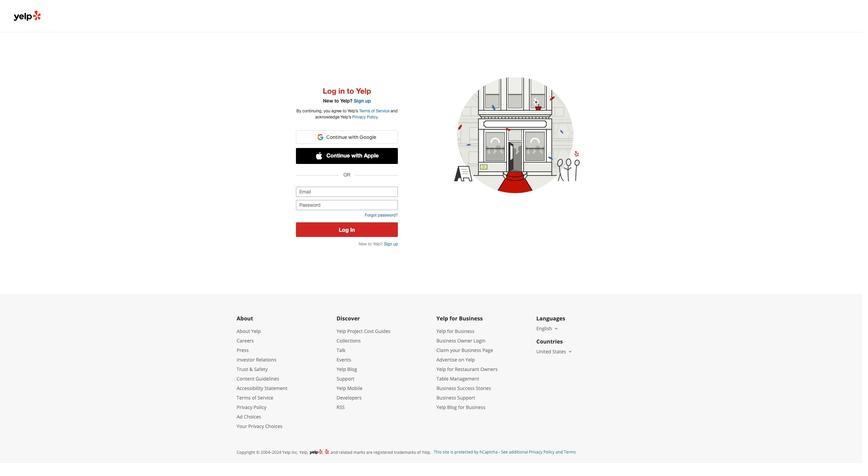 Task type: vqa. For each thing, say whether or not it's contained in the screenshot.
the Yelp burst icon
yes



Task type: locate. For each thing, give the bounding box(es) containing it.
0 horizontal spatial 16 chevron down v2 image
[[554, 326, 560, 332]]

16 chevron down v2 image
[[554, 326, 560, 332], [568, 350, 573, 355]]

1 horizontal spatial 16 chevron down v2 image
[[568, 350, 573, 355]]



Task type: describe. For each thing, give the bounding box(es) containing it.
Password password field
[[296, 200, 398, 211]]

Email email field
[[296, 187, 398, 197]]

yelp logo image
[[310, 450, 323, 456]]

yelp burst image
[[325, 450, 330, 455]]

0 vertical spatial 16 chevron down v2 image
[[554, 326, 560, 332]]

1 vertical spatial 16 chevron down v2 image
[[568, 350, 573, 355]]



